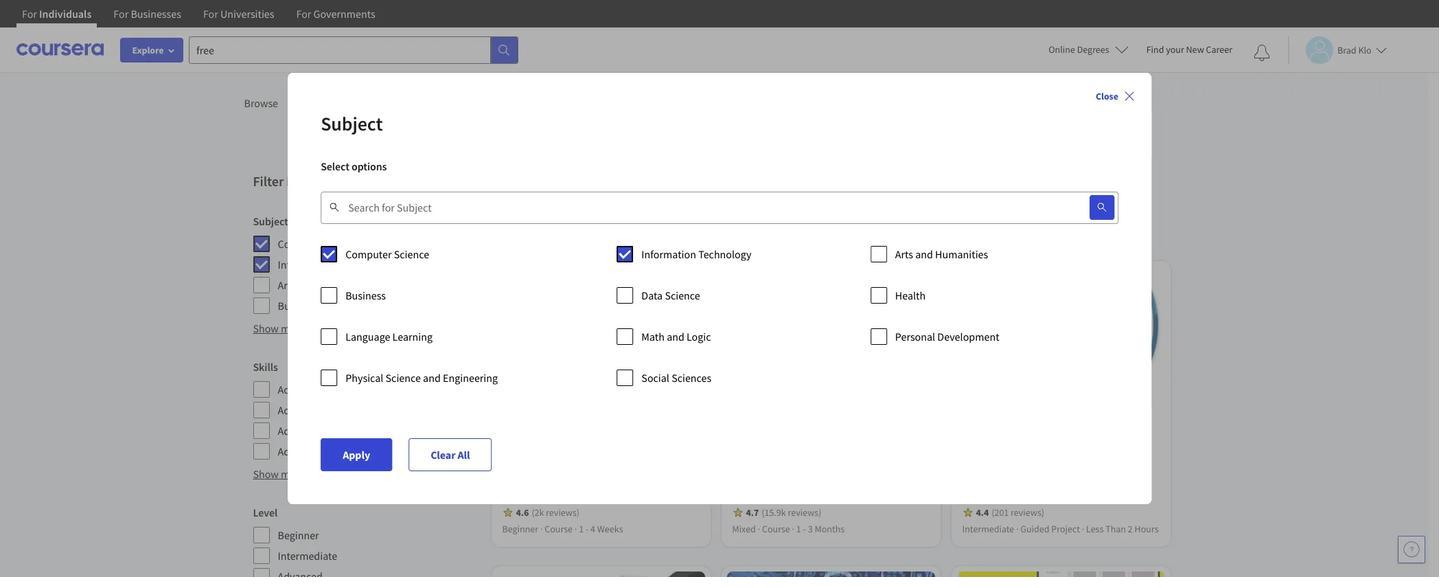 Task type: vqa. For each thing, say whether or not it's contained in the screenshot.
fourth group
no



Task type: describe. For each thing, give the bounding box(es) containing it.
arts inside subject group
[[278, 278, 296, 292]]

close
[[1096, 90, 1119, 102]]

technology inside select subject options element
[[699, 247, 752, 261]]

course for (15.9k
[[762, 523, 790, 535]]

data science
[[642, 289, 700, 302]]

course for (2k
[[545, 523, 573, 535]]

information inside subject group
[[278, 258, 333, 271]]

data
[[642, 289, 663, 302]]

for individuals
[[22, 7, 92, 21]]

clear
[[431, 448, 456, 462]]

intermediate for intermediate
[[278, 549, 337, 563]]

advertising
[[278, 444, 330, 458]]

skills group
[[253, 359, 478, 460]]

apply button
[[321, 438, 392, 471]]

computer inside select subject options element
[[346, 247, 392, 261]]

all
[[458, 448, 470, 462]]

4
[[591, 523, 596, 535]]

mixed · course · 1 - 3 months
[[733, 523, 845, 535]]

social
[[642, 371, 670, 385]]

governments
[[314, 7, 376, 21]]

your
[[1167, 43, 1185, 56]]

find your new career link
[[1140, 41, 1240, 58]]

sciences
[[672, 371, 712, 385]]

options
[[352, 159, 387, 173]]

for
[[593, 172, 617, 196]]

1 for 4
[[579, 523, 584, 535]]

- for 3
[[803, 523, 806, 535]]

for for governments
[[296, 7, 311, 21]]

humanities inside subject group
[[318, 278, 371, 292]]

universities
[[221, 7, 274, 21]]

individuals
[[39, 7, 92, 21]]

close button
[[1091, 84, 1141, 109]]

1 · from the left
[[541, 523, 543, 535]]

businesses
[[131, 7, 181, 21]]

language learning
[[346, 330, 433, 343]]

arts inside select subject options element
[[896, 247, 914, 261]]

information technology inside select subject options element
[[642, 247, 752, 261]]

weeks
[[597, 523, 623, 535]]

mixed
[[733, 523, 756, 535]]

level group
[[253, 504, 478, 577]]

account management
[[278, 383, 377, 396]]

beginner for beginner
[[278, 528, 319, 542]]

subject inside group
[[253, 214, 288, 228]]

4.7
[[746, 507, 759, 519]]

results
[[534, 172, 590, 196]]

clear all button
[[409, 438, 492, 471]]

select options
[[321, 159, 387, 173]]

physical
[[346, 371, 384, 385]]

computer science inside select subject options element
[[346, 247, 429, 261]]

4.4
[[976, 507, 989, 519]]

social sciences
[[642, 371, 712, 385]]

subject dialog
[[288, 73, 1152, 504]]

6 · from the left
[[1082, 523, 1085, 535]]

reviews) for (15.9k reviews)
[[788, 507, 822, 519]]

more for advertising
[[281, 467, 305, 481]]

3
[[808, 523, 813, 535]]

for for businesses
[[114, 7, 129, 21]]

personal
[[896, 330, 936, 343]]

skills
[[253, 360, 278, 374]]

for universities
[[203, 7, 274, 21]]

engineering
[[443, 371, 498, 385]]

find
[[1147, 43, 1165, 56]]

adaptability
[[278, 424, 334, 438]]

beginner · course · 1 - 4 weeks
[[502, 523, 623, 535]]

"free"
[[621, 172, 671, 196]]

4.7 (15.9k reviews)
[[746, 507, 822, 519]]

show more button for advertising
[[253, 466, 305, 482]]

information inside select subject options element
[[642, 247, 696, 261]]

4.4 (201 reviews)
[[976, 507, 1045, 519]]

5 · from the left
[[1017, 523, 1019, 535]]

(2k
[[532, 507, 544, 519]]

beginner for beginner · course · 1 - 4 weeks
[[502, 523, 539, 535]]

browse
[[244, 96, 278, 110]]

banner navigation
[[11, 0, 386, 38]]

personal development
[[896, 330, 1000, 343]]

Search by keyword search field
[[340, 191, 1057, 224]]

for governments
[[296, 7, 376, 21]]

show more button for business
[[253, 320, 305, 337]]

months
[[815, 523, 845, 535]]



Task type: locate. For each thing, give the bounding box(es) containing it.
show up skills
[[253, 321, 279, 335]]

intermediate · guided project · less than 2 hours
[[963, 523, 1159, 535]]

0 horizontal spatial business
[[278, 299, 318, 313]]

more down advertising
[[281, 467, 305, 481]]

for left governments
[[296, 7, 311, 21]]

than
[[1106, 523, 1127, 535]]

0 vertical spatial subject
[[321, 111, 383, 136]]

1 course from the left
[[545, 523, 573, 535]]

show more for business
[[253, 321, 305, 335]]

filter
[[253, 172, 284, 190]]

2 for from the left
[[114, 7, 129, 21]]

3 · from the left
[[758, 523, 761, 535]]

2
[[1128, 523, 1133, 535]]

2 show more button from the top
[[253, 466, 305, 482]]

business
[[346, 289, 386, 302], [278, 299, 318, 313]]

level
[[253, 506, 278, 519]]

0 horizontal spatial arts and humanities
[[278, 278, 371, 292]]

reviews)
[[546, 507, 580, 519], [788, 507, 822, 519], [1011, 507, 1045, 519]]

course down (15.9k at the bottom right of page
[[762, 523, 790, 535]]

0 horizontal spatial technology
[[335, 258, 388, 271]]

logic
[[687, 330, 711, 343]]

- for 4
[[586, 523, 589, 535]]

subject
[[321, 111, 383, 136], [253, 214, 288, 228]]

1 - from the left
[[586, 523, 589, 535]]

show more button up skills
[[253, 320, 305, 337]]

1 for 3
[[797, 523, 801, 535]]

1 left "4"
[[579, 523, 584, 535]]

· left 3 at the bottom right of the page
[[792, 523, 795, 535]]

for left individuals
[[22, 7, 37, 21]]

health
[[896, 289, 926, 302]]

course down the 4.6 (2k reviews)
[[545, 523, 573, 535]]

reviews) up 3 at the bottom right of the page
[[788, 507, 822, 519]]

show more button
[[253, 320, 305, 337], [253, 466, 305, 482]]

science
[[326, 237, 362, 251], [394, 247, 429, 261], [665, 289, 700, 302], [386, 371, 421, 385]]

business inside select subject options element
[[346, 289, 386, 302]]

0 horizontal spatial 1
[[579, 523, 584, 535]]

1 vertical spatial more
[[281, 467, 305, 481]]

2 show from the top
[[253, 467, 279, 481]]

· down (2k
[[541, 523, 543, 535]]

show notifications image
[[1254, 45, 1271, 61]]

intermediate for intermediate · guided project · less than 2 hours
[[963, 523, 1015, 535]]

for
[[22, 7, 37, 21], [114, 7, 129, 21], [203, 7, 218, 21], [296, 7, 311, 21]]

4 · from the left
[[792, 523, 795, 535]]

2 show more from the top
[[253, 467, 305, 481]]

3 for from the left
[[203, 7, 218, 21]]

1 vertical spatial show
[[253, 467, 279, 481]]

- left 3 at the bottom right of the page
[[803, 523, 806, 535]]

2 1 from the left
[[797, 523, 801, 535]]

0 vertical spatial humanities
[[936, 247, 989, 261]]

beginner
[[502, 523, 539, 535], [278, 528, 319, 542]]

subject inside dialog
[[321, 111, 383, 136]]

1 horizontal spatial intermediate
[[963, 523, 1015, 535]]

hours
[[1135, 523, 1159, 535]]

business inside subject group
[[278, 299, 318, 313]]

clear all
[[431, 448, 470, 462]]

select
[[321, 159, 350, 173]]

2,027 results for "free"
[[486, 172, 671, 196]]

None search field
[[189, 36, 519, 64]]

0 horizontal spatial intermediate
[[278, 549, 337, 563]]

0 horizontal spatial information
[[278, 258, 333, 271]]

career
[[1207, 43, 1233, 56]]

search image
[[1097, 202, 1108, 213]]

0 horizontal spatial reviews)
[[546, 507, 580, 519]]

1 horizontal spatial 1
[[797, 523, 801, 535]]

reviews) for (2k reviews)
[[546, 507, 580, 519]]

math
[[642, 330, 665, 343]]

0 horizontal spatial information technology
[[278, 258, 388, 271]]

1 horizontal spatial technology
[[699, 247, 752, 261]]

1 horizontal spatial humanities
[[936, 247, 989, 261]]

reviews) up beginner · course · 1 - 4 weeks
[[546, 507, 580, 519]]

new
[[1187, 43, 1205, 56]]

and
[[916, 247, 933, 261], [298, 278, 316, 292], [667, 330, 685, 343], [423, 371, 441, 385]]

0 horizontal spatial course
[[545, 523, 573, 535]]

management
[[317, 383, 377, 396]]

1 vertical spatial show more
[[253, 467, 305, 481]]

computer
[[278, 237, 324, 251], [346, 247, 392, 261]]

project
[[1052, 523, 1080, 535]]

2,027
[[486, 172, 530, 196]]

browse link
[[244, 95, 278, 111]]

arts and humanities up health
[[896, 247, 989, 261]]

1 show more button from the top
[[253, 320, 305, 337]]

show more for advertising
[[253, 467, 305, 481]]

1 show more from the top
[[253, 321, 305, 335]]

1 vertical spatial humanities
[[318, 278, 371, 292]]

show more up skills
[[253, 321, 305, 335]]

0 horizontal spatial subject
[[253, 214, 288, 228]]

and inside subject group
[[298, 278, 316, 292]]

1 horizontal spatial beginner
[[502, 523, 539, 535]]

· left "4"
[[575, 523, 577, 535]]

2 course from the left
[[762, 523, 790, 535]]

show more button down advertising
[[253, 466, 305, 482]]

0 vertical spatial show more button
[[253, 320, 305, 337]]

1
[[579, 523, 584, 535], [797, 523, 801, 535]]

help center image
[[1404, 541, 1421, 558]]

1 horizontal spatial arts
[[896, 247, 914, 261]]

· right mixed
[[758, 523, 761, 535]]

reviews) up "guided"
[[1011, 507, 1045, 519]]

1 horizontal spatial -
[[803, 523, 806, 535]]

development
[[938, 330, 1000, 343]]

intermediate
[[963, 523, 1015, 535], [278, 549, 337, 563]]

0 vertical spatial arts and humanities
[[896, 247, 989, 261]]

0 vertical spatial show
[[253, 321, 279, 335]]

1 vertical spatial intermediate
[[278, 549, 337, 563]]

· left "guided"
[[1017, 523, 1019, 535]]

1 for from the left
[[22, 7, 37, 21]]

accounting
[[278, 403, 329, 417]]

4 for from the left
[[296, 7, 311, 21]]

0 horizontal spatial -
[[586, 523, 589, 535]]

0 horizontal spatial beginner
[[278, 528, 319, 542]]

for businesses
[[114, 7, 181, 21]]

information technology
[[642, 247, 752, 261], [278, 258, 388, 271]]

course
[[545, 523, 573, 535], [762, 523, 790, 535]]

1 more from the top
[[281, 321, 305, 335]]

4.6
[[516, 507, 529, 519]]

arts and humanities up language on the left of the page
[[278, 278, 371, 292]]

show up level
[[253, 467, 279, 481]]

arts and humanities inside subject group
[[278, 278, 371, 292]]

subject up select options
[[321, 111, 383, 136]]

1 horizontal spatial computer
[[346, 247, 392, 261]]

for left "universities"
[[203, 7, 218, 21]]

1 horizontal spatial information technology
[[642, 247, 752, 261]]

0 horizontal spatial computer
[[278, 237, 324, 251]]

apply
[[343, 448, 370, 462]]

more
[[281, 321, 305, 335], [281, 467, 305, 481]]

1 vertical spatial show more button
[[253, 466, 305, 482]]

show for business
[[253, 321, 279, 335]]

2 · from the left
[[575, 523, 577, 535]]

for left businesses
[[114, 7, 129, 21]]

for for universities
[[203, 7, 218, 21]]

select subject options element
[[321, 240, 1119, 405]]

more up account
[[281, 321, 305, 335]]

physical science and engineering
[[346, 371, 498, 385]]

information
[[642, 247, 696, 261], [278, 258, 333, 271]]

2 reviews) from the left
[[788, 507, 822, 519]]

1 reviews) from the left
[[546, 507, 580, 519]]

1 horizontal spatial course
[[762, 523, 790, 535]]

1 horizontal spatial subject
[[321, 111, 383, 136]]

humanities inside select subject options element
[[936, 247, 989, 261]]

0 vertical spatial intermediate
[[963, 523, 1015, 535]]

subject group
[[253, 213, 478, 315]]

1 horizontal spatial information
[[642, 247, 696, 261]]

guided
[[1021, 523, 1050, 535]]

math and logic
[[642, 330, 711, 343]]

language
[[346, 330, 390, 343]]

1 horizontal spatial reviews)
[[788, 507, 822, 519]]

4.6 (2k reviews)
[[516, 507, 580, 519]]

2 horizontal spatial reviews)
[[1011, 507, 1045, 519]]

· left less
[[1082, 523, 1085, 535]]

more for business
[[281, 321, 305, 335]]

find your new career
[[1147, 43, 1233, 56]]

·
[[541, 523, 543, 535], [575, 523, 577, 535], [758, 523, 761, 535], [792, 523, 795, 535], [1017, 523, 1019, 535], [1082, 523, 1085, 535]]

2 more from the top
[[281, 467, 305, 481]]

filter by
[[253, 172, 301, 190]]

0 vertical spatial arts
[[896, 247, 914, 261]]

technology
[[699, 247, 752, 261], [335, 258, 388, 271]]

humanities
[[936, 247, 989, 261], [318, 278, 371, 292]]

for for individuals
[[22, 7, 37, 21]]

0 horizontal spatial arts
[[278, 278, 296, 292]]

0 horizontal spatial humanities
[[318, 278, 371, 292]]

1 show from the top
[[253, 321, 279, 335]]

2 - from the left
[[803, 523, 806, 535]]

1 vertical spatial subject
[[253, 214, 288, 228]]

1 horizontal spatial arts and humanities
[[896, 247, 989, 261]]

(201
[[992, 507, 1009, 519]]

show more down advertising
[[253, 467, 305, 481]]

computer science inside subject group
[[278, 237, 362, 251]]

1 vertical spatial arts and humanities
[[278, 278, 371, 292]]

0 vertical spatial more
[[281, 321, 305, 335]]

less
[[1087, 523, 1104, 535]]

1 vertical spatial arts
[[278, 278, 296, 292]]

arts and humanities inside select subject options element
[[896, 247, 989, 261]]

science inside subject group
[[326, 237, 362, 251]]

(15.9k
[[762, 507, 786, 519]]

coursera image
[[16, 39, 104, 61]]

arts
[[896, 247, 914, 261], [278, 278, 296, 292]]

computer science
[[278, 237, 362, 251], [346, 247, 429, 261]]

1 left 3 at the bottom right of the page
[[797, 523, 801, 535]]

intermediate inside level group
[[278, 549, 337, 563]]

show for advertising
[[253, 467, 279, 481]]

0 vertical spatial show more
[[253, 321, 305, 335]]

information technology inside subject group
[[278, 258, 388, 271]]

- left "4"
[[586, 523, 589, 535]]

beginner inside level group
[[278, 528, 319, 542]]

reviews) for (201 reviews)
[[1011, 507, 1045, 519]]

technology inside subject group
[[335, 258, 388, 271]]

arts and humanities
[[896, 247, 989, 261], [278, 278, 371, 292]]

computer inside subject group
[[278, 237, 324, 251]]

account
[[278, 383, 315, 396]]

3 reviews) from the left
[[1011, 507, 1045, 519]]

1 horizontal spatial business
[[346, 289, 386, 302]]

subject down filter
[[253, 214, 288, 228]]

1 1 from the left
[[579, 523, 584, 535]]

by
[[287, 172, 301, 190]]

learning
[[393, 330, 433, 343]]



